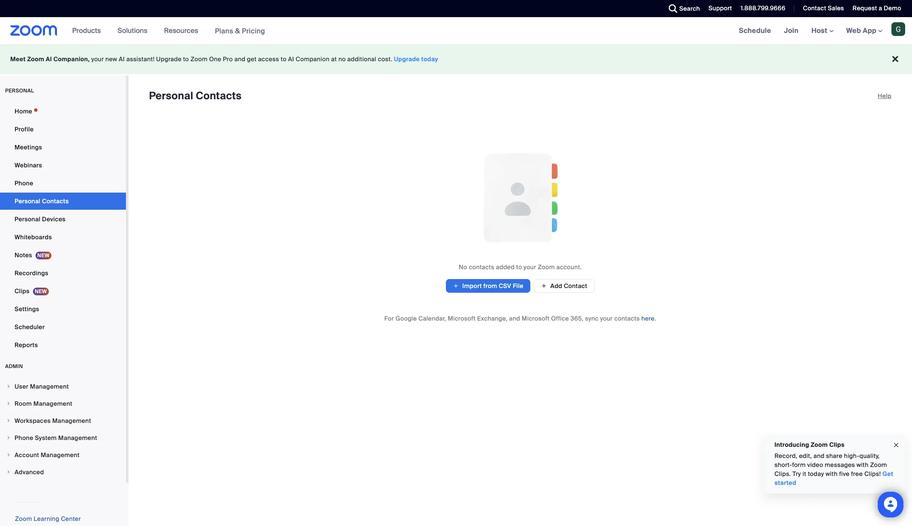 Task type: vqa. For each thing, say whether or not it's contained in the screenshot.
footer
no



Task type: describe. For each thing, give the bounding box(es) containing it.
file
[[513, 282, 524, 290]]

personal menu menu
[[0, 103, 126, 355]]

pro
[[223, 55, 233, 63]]

1 horizontal spatial contacts
[[196, 89, 242, 102]]

1 vertical spatial clips
[[830, 441, 845, 449]]

home
[[15, 108, 32, 115]]

product information navigation
[[66, 17, 272, 45]]

webinars link
[[0, 157, 126, 174]]

home link
[[0, 103, 126, 120]]

1 ai from the left
[[46, 55, 52, 63]]

companion
[[296, 55, 330, 63]]

added
[[496, 264, 515, 271]]

zoom right meet at the left top of the page
[[27, 55, 44, 63]]

demo
[[884, 4, 902, 12]]

right image for room
[[6, 402, 11, 407]]

companion,
[[53, 55, 90, 63]]

3 ai from the left
[[288, 55, 294, 63]]

it
[[803, 471, 807, 478]]

personal contacts inside personal menu menu
[[15, 198, 69, 205]]

phone for phone system management
[[15, 435, 33, 442]]

whiteboards
[[15, 234, 52, 241]]

recordings link
[[0, 265, 126, 282]]

account management menu item
[[0, 447, 126, 464]]

get started
[[775, 471, 894, 487]]

right image inside advanced menu item
[[6, 470, 11, 475]]

1 upgrade from the left
[[156, 55, 182, 63]]

record,
[[775, 453, 798, 460]]

devices
[[42, 216, 66, 223]]

right image for phone
[[6, 436, 11, 441]]

0 vertical spatial personal
[[149, 89, 193, 102]]

settings
[[15, 306, 39, 313]]

office
[[551, 315, 569, 323]]

workspaces management menu item
[[0, 413, 126, 429]]

for google calendar, microsoft exchange, and microsoft office 365, sync your contacts here .
[[384, 315, 656, 323]]

management up account management menu item
[[58, 435, 97, 442]]

zoom left 'one'
[[191, 55, 208, 63]]

right image for account management
[[6, 453, 11, 458]]

and inside record, edit, and share high-quality, short-form video messages with zoom clips. try it today with five free clips!
[[814, 453, 825, 460]]

here
[[642, 315, 655, 323]]

admin
[[5, 363, 23, 370]]

plans & pricing
[[215, 26, 265, 35]]

new
[[105, 55, 117, 63]]

workspaces
[[15, 417, 51, 425]]

management for account management
[[41, 452, 80, 459]]

1 horizontal spatial to
[[281, 55, 287, 63]]

scheduler
[[15, 324, 45, 331]]

no contacts added to your zoom account.
[[459, 264, 582, 271]]

add
[[551, 282, 562, 290]]

.
[[655, 315, 656, 323]]

resources button
[[164, 17, 202, 45]]

1.888.799.9666
[[741, 4, 786, 12]]

room
[[15, 400, 32, 408]]

meet zoom ai companion, footer
[[0, 45, 912, 74]]

free
[[851, 471, 863, 478]]

account
[[15, 452, 39, 459]]

resources
[[164, 26, 198, 35]]

request a demo
[[853, 4, 902, 12]]

quality,
[[860, 453, 880, 460]]

scheduler link
[[0, 319, 126, 336]]

plans
[[215, 26, 233, 35]]

google
[[396, 315, 417, 323]]

personal contacts link
[[0, 193, 126, 210]]

0 vertical spatial with
[[857, 462, 869, 469]]

user management menu item
[[0, 379, 126, 395]]

personal devices link
[[0, 211, 126, 228]]

account.
[[557, 264, 582, 271]]

here link
[[642, 315, 655, 323]]

help link
[[878, 89, 892, 103]]

from
[[484, 282, 497, 290]]

one
[[209, 55, 221, 63]]

join
[[784, 26, 799, 35]]

import
[[462, 282, 482, 290]]

a
[[879, 4, 882, 12]]

upgrade today link
[[394, 55, 438, 63]]

schedule link
[[733, 17, 778, 45]]

contact sales
[[803, 4, 844, 12]]

your for to
[[524, 264, 536, 271]]

close image
[[893, 441, 900, 451]]

for
[[384, 315, 394, 323]]

room management
[[15, 400, 72, 408]]

started
[[775, 480, 797, 487]]

zoom inside record, edit, and share high-quality, short-form video messages with zoom clips. try it today with five free clips!
[[870, 462, 887, 469]]

zoom logo image
[[10, 25, 57, 36]]

profile link
[[0, 121, 126, 138]]

solutions
[[118, 26, 147, 35]]

web app button
[[847, 26, 883, 35]]

try
[[793, 471, 801, 478]]

settings link
[[0, 301, 126, 318]]

center
[[61, 516, 81, 523]]

0 horizontal spatial contacts
[[469, 264, 495, 271]]

learning
[[34, 516, 59, 523]]

sync
[[585, 315, 599, 323]]

meetings link
[[0, 139, 126, 156]]

join link
[[778, 17, 805, 45]]

meet zoom ai companion, your new ai assistant! upgrade to zoom one pro and get access to ai companion at no additional cost. upgrade today
[[10, 55, 438, 63]]

five
[[839, 471, 850, 478]]

profile
[[15, 126, 34, 133]]

video
[[808, 462, 823, 469]]

additional
[[347, 55, 376, 63]]

import from csv file
[[462, 282, 524, 290]]

&
[[235, 26, 240, 35]]

zoom learning center
[[15, 516, 81, 523]]

host
[[812, 26, 829, 35]]

meet
[[10, 55, 26, 63]]

notes
[[15, 252, 32, 259]]

clips inside personal menu menu
[[15, 288, 30, 295]]

at
[[331, 55, 337, 63]]

1 horizontal spatial personal contacts
[[149, 89, 242, 102]]

right image for user management
[[6, 384, 11, 390]]



Task type: locate. For each thing, give the bounding box(es) containing it.
personal for personal devices link
[[15, 216, 40, 223]]

management up room management
[[30, 383, 69, 391]]

zoom left learning
[[15, 516, 32, 523]]

notes link
[[0, 247, 126, 264]]

system
[[35, 435, 57, 442]]

search button
[[662, 0, 702, 17]]

and left get
[[234, 55, 245, 63]]

clips link
[[0, 283, 126, 300]]

0 vertical spatial your
[[91, 55, 104, 63]]

0 horizontal spatial upgrade
[[156, 55, 182, 63]]

get
[[247, 55, 257, 63]]

0 horizontal spatial to
[[183, 55, 189, 63]]

your
[[91, 55, 104, 63], [524, 264, 536, 271], [600, 315, 613, 323]]

assistant!
[[126, 55, 155, 63]]

calendar,
[[419, 315, 446, 323]]

to down resources dropdown button in the left of the page
[[183, 55, 189, 63]]

reports
[[15, 342, 38, 349]]

1 phone from the top
[[15, 180, 33, 187]]

add contact
[[551, 282, 587, 290]]

app
[[863, 26, 877, 35]]

webinars
[[15, 162, 42, 169]]

pricing
[[242, 26, 265, 35]]

2 ai from the left
[[119, 55, 125, 63]]

right image for workspaces
[[6, 419, 11, 424]]

upgrade right cost.
[[394, 55, 420, 63]]

contact right add
[[564, 282, 587, 290]]

right image
[[6, 402, 11, 407], [6, 419, 11, 424], [6, 436, 11, 441], [6, 470, 11, 475]]

personal contacts up personal devices in the top of the page
[[15, 198, 69, 205]]

2 horizontal spatial and
[[814, 453, 825, 460]]

get
[[883, 471, 894, 478]]

microsoft right the calendar,
[[448, 315, 476, 323]]

0 vertical spatial clips
[[15, 288, 30, 295]]

right image inside phone system management menu item
[[6, 436, 11, 441]]

zoom up add
[[538, 264, 555, 271]]

personal devices
[[15, 216, 66, 223]]

right image
[[6, 384, 11, 390], [6, 453, 11, 458]]

contacts inside personal menu menu
[[42, 198, 69, 205]]

1 horizontal spatial contacts
[[614, 315, 640, 323]]

and up video
[[814, 453, 825, 460]]

no
[[338, 55, 346, 63]]

1 vertical spatial your
[[524, 264, 536, 271]]

1 vertical spatial personal
[[15, 198, 40, 205]]

management up phone system management menu item at the bottom of page
[[52, 417, 91, 425]]

record, edit, and share high-quality, short-form video messages with zoom clips. try it today with five free clips!
[[775, 453, 887, 478]]

products button
[[72, 17, 105, 45]]

with up free
[[857, 462, 869, 469]]

1 horizontal spatial add image
[[541, 282, 547, 290]]

microsoft
[[448, 315, 476, 323], [522, 315, 550, 323]]

form
[[792, 462, 806, 469]]

1 microsoft from the left
[[448, 315, 476, 323]]

add image left add
[[541, 282, 547, 290]]

0 horizontal spatial contact
[[564, 282, 587, 290]]

exchange,
[[477, 315, 508, 323]]

messages
[[825, 462, 855, 469]]

admin menu menu
[[0, 379, 126, 482]]

phone
[[15, 180, 33, 187], [15, 435, 33, 442]]

personal contacts down 'one'
[[149, 89, 242, 102]]

personal inside personal devices link
[[15, 216, 40, 223]]

1.888.799.9666 button
[[734, 0, 788, 17], [741, 4, 786, 12]]

contacts down 'one'
[[196, 89, 242, 102]]

1 vertical spatial phone
[[15, 435, 33, 442]]

0 horizontal spatial personal contacts
[[15, 198, 69, 205]]

profile picture image
[[892, 22, 905, 36]]

0 horizontal spatial clips
[[15, 288, 30, 295]]

management inside menu item
[[30, 383, 69, 391]]

2 right image from the top
[[6, 453, 11, 458]]

right image inside account management menu item
[[6, 453, 11, 458]]

0 horizontal spatial your
[[91, 55, 104, 63]]

2 horizontal spatial ai
[[288, 55, 294, 63]]

phone down webinars
[[15, 180, 33, 187]]

add image
[[453, 282, 459, 291], [541, 282, 547, 290]]

advanced menu item
[[0, 465, 126, 481]]

contact sales link
[[797, 0, 846, 17], [803, 4, 844, 12]]

0 vertical spatial right image
[[6, 384, 11, 390]]

1 vertical spatial and
[[509, 315, 520, 323]]

0 horizontal spatial microsoft
[[448, 315, 476, 323]]

management up advanced menu item
[[41, 452, 80, 459]]

1 vertical spatial contacts
[[614, 315, 640, 323]]

account management
[[15, 452, 80, 459]]

today inside meet zoom ai companion, footer
[[421, 55, 438, 63]]

right image left the system
[[6, 436, 11, 441]]

3 right image from the top
[[6, 436, 11, 441]]

host button
[[812, 26, 834, 35]]

contact
[[803, 4, 827, 12], [564, 282, 587, 290]]

personal contacts
[[149, 89, 242, 102], [15, 198, 69, 205]]

1 horizontal spatial contact
[[803, 4, 827, 12]]

1 vertical spatial with
[[826, 471, 838, 478]]

meetings
[[15, 144, 42, 151]]

recordings
[[15, 270, 48, 277]]

0 horizontal spatial contacts
[[42, 198, 69, 205]]

right image left the user
[[6, 384, 11, 390]]

today inside record, edit, and share high-quality, short-form video messages with zoom clips. try it today with five free clips!
[[808, 471, 824, 478]]

microsoft left office
[[522, 315, 550, 323]]

ai right 'new'
[[119, 55, 125, 63]]

0 vertical spatial contacts
[[196, 89, 242, 102]]

ai left the companion,
[[46, 55, 52, 63]]

add image for add
[[541, 282, 547, 290]]

workspaces management
[[15, 417, 91, 425]]

1 horizontal spatial your
[[524, 264, 536, 271]]

0 vertical spatial personal contacts
[[149, 89, 242, 102]]

phone up account
[[15, 435, 33, 442]]

with down messages
[[826, 471, 838, 478]]

import from csv file button
[[446, 279, 530, 293]]

products
[[72, 26, 101, 35]]

right image left workspaces
[[6, 419, 11, 424]]

right image inside workspaces management menu item
[[6, 419, 11, 424]]

clips up share
[[830, 441, 845, 449]]

sales
[[828, 4, 844, 12]]

request a demo link
[[846, 0, 912, 17], [853, 4, 902, 12]]

zoom up the edit, on the right
[[811, 441, 828, 449]]

0 vertical spatial and
[[234, 55, 245, 63]]

short-
[[775, 462, 792, 469]]

1 vertical spatial contacts
[[42, 198, 69, 205]]

1 vertical spatial right image
[[6, 453, 11, 458]]

access
[[258, 55, 279, 63]]

schedule
[[739, 26, 771, 35]]

phone inside personal menu menu
[[15, 180, 33, 187]]

2 vertical spatial your
[[600, 315, 613, 323]]

contacts left here at the right bottom of the page
[[614, 315, 640, 323]]

phone link
[[0, 175, 126, 192]]

cost.
[[378, 55, 392, 63]]

2 microsoft from the left
[[522, 315, 550, 323]]

to right 'access' on the top of page
[[281, 55, 287, 63]]

2 horizontal spatial your
[[600, 315, 613, 323]]

help
[[878, 92, 892, 100]]

personal for personal contacts link on the left of page
[[15, 198, 40, 205]]

introducing zoom clips
[[775, 441, 845, 449]]

1 horizontal spatial microsoft
[[522, 315, 550, 323]]

0 horizontal spatial with
[[826, 471, 838, 478]]

2 upgrade from the left
[[394, 55, 420, 63]]

0 horizontal spatial and
[[234, 55, 245, 63]]

zoom up the clips!
[[870, 462, 887, 469]]

to right added
[[516, 264, 522, 271]]

your for companion,
[[91, 55, 104, 63]]

management for room management
[[33, 400, 72, 408]]

your right added
[[524, 264, 536, 271]]

web app
[[847, 26, 877, 35]]

1 horizontal spatial upgrade
[[394, 55, 420, 63]]

contacts
[[196, 89, 242, 102], [42, 198, 69, 205]]

upgrade down product information navigation
[[156, 55, 182, 63]]

1 horizontal spatial clips
[[830, 441, 845, 449]]

upgrade
[[156, 55, 182, 63], [394, 55, 420, 63]]

management for user management
[[30, 383, 69, 391]]

0 horizontal spatial today
[[421, 55, 438, 63]]

right image left account
[[6, 453, 11, 458]]

clips
[[15, 288, 30, 295], [830, 441, 845, 449]]

1 horizontal spatial today
[[808, 471, 824, 478]]

ai left companion
[[288, 55, 294, 63]]

right image inside room management menu item
[[6, 402, 11, 407]]

with
[[857, 462, 869, 469], [826, 471, 838, 478]]

solutions button
[[118, 17, 151, 45]]

2 horizontal spatial to
[[516, 264, 522, 271]]

phone for phone
[[15, 180, 33, 187]]

search
[[680, 5, 700, 12]]

1 horizontal spatial with
[[857, 462, 869, 469]]

add image left import
[[453, 282, 459, 291]]

contacts right no on the right of the page
[[469, 264, 495, 271]]

add image inside button
[[541, 282, 547, 290]]

0 vertical spatial phone
[[15, 180, 33, 187]]

1 right image from the top
[[6, 402, 11, 407]]

banner containing products
[[0, 17, 912, 45]]

1 horizontal spatial ai
[[119, 55, 125, 63]]

introducing
[[775, 441, 809, 449]]

clips up settings on the left bottom
[[15, 288, 30, 295]]

support
[[709, 4, 732, 12]]

1 horizontal spatial and
[[509, 315, 520, 323]]

your left 'new'
[[91, 55, 104, 63]]

management for workspaces management
[[52, 417, 91, 425]]

2 phone from the top
[[15, 435, 33, 442]]

banner
[[0, 17, 912, 45]]

and inside meet zoom ai companion, footer
[[234, 55, 245, 63]]

2 vertical spatial and
[[814, 453, 825, 460]]

clips!
[[865, 471, 881, 478]]

2 vertical spatial personal
[[15, 216, 40, 223]]

2 right image from the top
[[6, 419, 11, 424]]

whiteboards link
[[0, 229, 126, 246]]

clips.
[[775, 471, 791, 478]]

reports link
[[0, 337, 126, 354]]

and right exchange,
[[509, 315, 520, 323]]

add image for import
[[453, 282, 459, 291]]

personal
[[5, 87, 34, 94]]

phone system management menu item
[[0, 430, 126, 447]]

1 right image from the top
[[6, 384, 11, 390]]

management up workspaces management
[[33, 400, 72, 408]]

right image left advanced
[[6, 470, 11, 475]]

your inside meet zoom ai companion, footer
[[91, 55, 104, 63]]

1 vertical spatial contact
[[564, 282, 587, 290]]

meetings navigation
[[733, 17, 912, 45]]

contact left the sales
[[803, 4, 827, 12]]

1 vertical spatial today
[[808, 471, 824, 478]]

0 horizontal spatial ai
[[46, 55, 52, 63]]

right image inside user management menu item
[[6, 384, 11, 390]]

csv
[[499, 282, 511, 290]]

contacts up "devices"
[[42, 198, 69, 205]]

right image left room
[[6, 402, 11, 407]]

share
[[826, 453, 843, 460]]

room management menu item
[[0, 396, 126, 412]]

personal inside personal contacts link
[[15, 198, 40, 205]]

contact inside button
[[564, 282, 587, 290]]

0 vertical spatial today
[[421, 55, 438, 63]]

phone inside menu item
[[15, 435, 33, 442]]

your right sync
[[600, 315, 613, 323]]

high-
[[844, 453, 860, 460]]

add image inside import from csv file button
[[453, 282, 459, 291]]

0 vertical spatial contacts
[[469, 264, 495, 271]]

get started link
[[775, 471, 894, 487]]

0 vertical spatial contact
[[803, 4, 827, 12]]

ai
[[46, 55, 52, 63], [119, 55, 125, 63], [288, 55, 294, 63]]

4 right image from the top
[[6, 470, 11, 475]]

0 horizontal spatial add image
[[453, 282, 459, 291]]

1 vertical spatial personal contacts
[[15, 198, 69, 205]]



